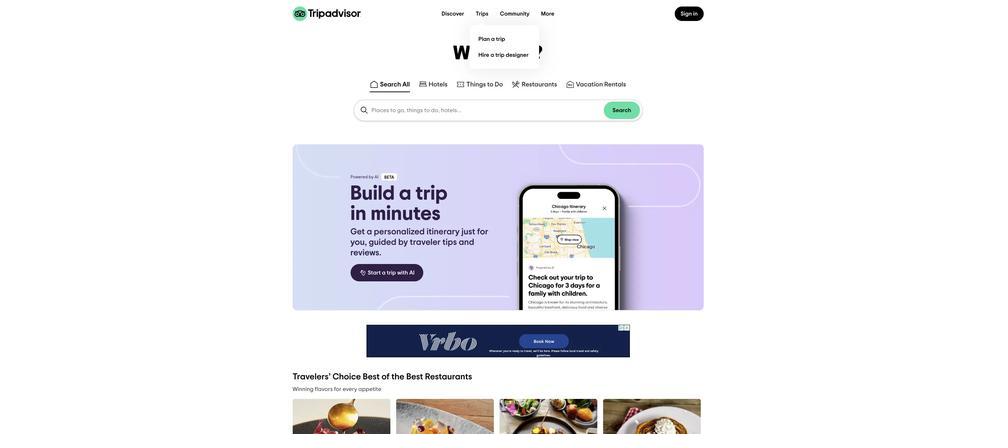 Task type: describe. For each thing, give the bounding box(es) containing it.
tripadvisor image
[[293, 7, 361, 21]]

discover button
[[436, 7, 470, 21]]

travelers'
[[293, 373, 331, 381]]

rentals
[[604, 81, 626, 88]]

every
[[343, 386, 357, 392]]

of
[[382, 373, 390, 381]]

a for plan
[[491, 36, 495, 42]]

search all button
[[369, 79, 411, 92]]

tips
[[443, 238, 457, 247]]

winning
[[293, 386, 314, 392]]

vacation rentals
[[576, 81, 626, 88]]

a for build
[[399, 183, 411, 204]]

build a trip in minutes get a personalized itinerary just for you, guided by traveler tips and reviews.
[[350, 183, 488, 257]]

2 best from the left
[[406, 373, 423, 381]]

discover
[[442, 11, 464, 17]]

choice
[[333, 373, 361, 381]]

personalized
[[374, 228, 425, 236]]

get
[[350, 228, 365, 236]]

plan
[[479, 36, 490, 42]]

restaurants inside button
[[522, 81, 557, 88]]

start a trip with ai
[[368, 270, 415, 276]]

designer
[[506, 52, 529, 58]]

vacation rentals button
[[564, 79, 628, 92]]

all
[[402, 81, 410, 88]]

start a trip with ai button
[[350, 264, 423, 282]]

things to do
[[466, 81, 503, 88]]

hire
[[479, 52, 489, 58]]

Search search field
[[354, 100, 642, 121]]

menu containing plan a trip
[[470, 25, 539, 69]]

build
[[350, 183, 395, 204]]

hire a trip designer link
[[476, 47, 534, 63]]

and
[[459, 238, 474, 247]]

plan a trip link
[[476, 31, 534, 47]]

hotels button
[[417, 79, 449, 92]]

flavors
[[315, 386, 333, 392]]

just
[[462, 228, 475, 236]]

plan a trip
[[479, 36, 505, 42]]

to?
[[516, 44, 543, 63]]

advertisement region
[[366, 325, 630, 358]]

ai inside button
[[409, 270, 415, 276]]

hotels link
[[419, 80, 448, 89]]

reviews.
[[350, 249, 381, 257]]

appetite
[[358, 386, 381, 392]]

in inside "sign in" link
[[693, 11, 698, 17]]

hire a trip designer
[[479, 52, 529, 58]]

hotels
[[429, 81, 448, 88]]

trip for hire
[[495, 52, 505, 58]]

search image
[[360, 106, 369, 115]]

sign in link
[[675, 7, 704, 21]]

trip for plan
[[496, 36, 505, 42]]



Task type: locate. For each thing, give the bounding box(es) containing it.
0 horizontal spatial search
[[380, 81, 401, 88]]

restaurants
[[522, 81, 557, 88], [425, 373, 472, 381]]

1 horizontal spatial ai
[[409, 270, 415, 276]]

best
[[363, 373, 380, 381], [406, 373, 423, 381]]

0 horizontal spatial for
[[334, 386, 341, 392]]

tab list
[[0, 77, 996, 94]]

search for search all
[[380, 81, 401, 88]]

a right get
[[367, 228, 372, 236]]

traveler
[[410, 238, 441, 247]]

1 vertical spatial in
[[350, 204, 366, 224]]

trip for start
[[387, 270, 396, 276]]

beta
[[384, 175, 394, 179]]

a for hire
[[491, 52, 494, 58]]

1 vertical spatial search
[[613, 107, 631, 113]]

trip
[[496, 36, 505, 42], [495, 52, 505, 58], [416, 183, 448, 204], [387, 270, 396, 276]]

by inside "build a trip in minutes get a personalized itinerary just for you, guided by traveler tips and reviews."
[[398, 238, 408, 247]]

community
[[500, 11, 530, 17]]

1 vertical spatial by
[[398, 238, 408, 247]]

for right the just
[[477, 228, 488, 236]]

0 vertical spatial search
[[380, 81, 401, 88]]

menu
[[470, 25, 539, 69]]

a right hire
[[491, 52, 494, 58]]

search button
[[604, 102, 640, 119]]

1 horizontal spatial restaurants
[[522, 81, 557, 88]]

powered
[[350, 175, 368, 179]]

the
[[392, 373, 404, 381]]

a inside button
[[382, 270, 386, 276]]

vacation rentals link
[[566, 80, 626, 89]]

things
[[466, 81, 486, 88]]

0 horizontal spatial best
[[363, 373, 380, 381]]

sign
[[681, 11, 692, 17]]

for inside "build a trip in minutes get a personalized itinerary just for you, guided by traveler tips and reviews."
[[477, 228, 488, 236]]

in up get
[[350, 204, 366, 224]]

things to do button
[[455, 79, 504, 92]]

0 horizontal spatial restaurants
[[425, 373, 472, 381]]

trip inside "build a trip in minutes get a personalized itinerary just for you, guided by traveler tips and reviews."
[[416, 183, 448, 204]]

by
[[369, 175, 374, 179], [398, 238, 408, 247]]

a right start
[[382, 270, 386, 276]]

0 vertical spatial restaurants
[[522, 81, 557, 88]]

things to do link
[[456, 80, 503, 89]]

winning flavors for every appetite
[[293, 386, 381, 392]]

to
[[487, 81, 493, 88]]

a right build
[[399, 183, 411, 204]]

trip inside button
[[387, 270, 396, 276]]

a for start
[[382, 270, 386, 276]]

1 best from the left
[[363, 373, 380, 381]]

1 horizontal spatial by
[[398, 238, 408, 247]]

where to?
[[453, 44, 543, 63]]

0 vertical spatial ai
[[375, 175, 379, 179]]

1 horizontal spatial best
[[406, 373, 423, 381]]

in
[[693, 11, 698, 17], [350, 204, 366, 224]]

search
[[380, 81, 401, 88], [613, 107, 631, 113]]

in inside "build a trip in minutes get a personalized itinerary just for you, guided by traveler tips and reviews."
[[350, 204, 366, 224]]

0 vertical spatial in
[[693, 11, 698, 17]]

ai right with
[[409, 270, 415, 276]]

restaurants button
[[510, 79, 559, 92]]

1 horizontal spatial in
[[693, 11, 698, 17]]

where
[[453, 44, 511, 63]]

1 vertical spatial ai
[[409, 270, 415, 276]]

for
[[477, 228, 488, 236], [334, 386, 341, 392]]

Search search field
[[371, 107, 604, 114]]

1 vertical spatial restaurants
[[425, 373, 472, 381]]

more
[[541, 11, 555, 17]]

restaurants link
[[512, 80, 557, 89]]

0 vertical spatial for
[[477, 228, 488, 236]]

itinerary
[[427, 228, 460, 236]]

sign in
[[681, 11, 698, 17]]

a right plan
[[491, 36, 495, 42]]

search all
[[380, 81, 410, 88]]

trip for build
[[416, 183, 448, 204]]

search down rentals
[[613, 107, 631, 113]]

guided
[[369, 238, 396, 247]]

travelers' choice best of the best restaurants
[[293, 373, 472, 381]]

ai
[[375, 175, 379, 179], [409, 270, 415, 276]]

0 vertical spatial by
[[369, 175, 374, 179]]

trips
[[476, 11, 488, 17]]

1 horizontal spatial for
[[477, 228, 488, 236]]

do
[[495, 81, 503, 88]]

search inside the search button
[[613, 107, 631, 113]]

with
[[397, 270, 408, 276]]

0 horizontal spatial by
[[369, 175, 374, 179]]

start
[[368, 270, 381, 276]]

more button
[[535, 7, 560, 21]]

you,
[[350, 238, 367, 247]]

search inside search all button
[[380, 81, 401, 88]]

tab list containing search all
[[0, 77, 996, 94]]

ai left beta
[[375, 175, 379, 179]]

0 horizontal spatial ai
[[375, 175, 379, 179]]

best right the
[[406, 373, 423, 381]]

in right sign
[[693, 11, 698, 17]]

community button
[[494, 7, 535, 21]]

minutes
[[371, 204, 441, 224]]

0 horizontal spatial in
[[350, 204, 366, 224]]

by right powered
[[369, 175, 374, 179]]

search for search
[[613, 107, 631, 113]]

search left all
[[380, 81, 401, 88]]

for left every
[[334, 386, 341, 392]]

by down personalized
[[398, 238, 408, 247]]

a
[[491, 36, 495, 42], [491, 52, 494, 58], [399, 183, 411, 204], [367, 228, 372, 236], [382, 270, 386, 276]]

powered by ai
[[350, 175, 379, 179]]

trips button
[[470, 7, 494, 21]]

1 vertical spatial for
[[334, 386, 341, 392]]

1 horizontal spatial search
[[613, 107, 631, 113]]

vacation
[[576, 81, 603, 88]]

best up appetite at the bottom of page
[[363, 373, 380, 381]]



Task type: vqa. For each thing, say whether or not it's contained in the screenshot.
Prefer
no



